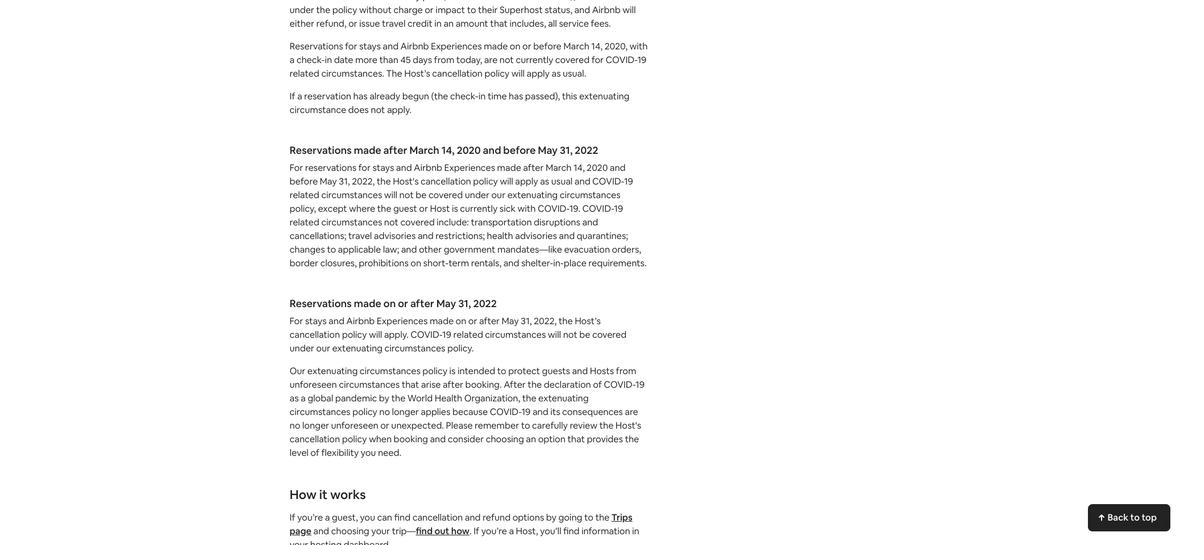 Task type: locate. For each thing, give the bounding box(es) containing it.
be inside reservations made after march 14, 2020 and before may 31, 2022 for reservations for stays and airbnb experiences made after march 14, 2020 and before may 31, 2022, the host's cancellation policy will apply as usual and covid-19 related circumstances will not be covered under our extenuating circumstances policy, except where the guest or host is currently sick with covid-19. covid-19 related circumstances not covered include: transportation disruptions and cancellations; travel advisories and restrictions; health advisories and quarantines; changes to applicable law; and other government mandates—like evacuation orders, border closures, prohibitions on short-term rentals, and shelter-in-place requirements.
[[416, 189, 427, 201]]

apply up sick
[[515, 176, 538, 188]]

if inside if a reservation has already begun (the check-in time has passed), this extenuating circumstance does not apply.
[[290, 90, 295, 102]]

find down going
[[563, 526, 580, 538]]

2022 down rentals,
[[473, 297, 497, 310]]

1 horizontal spatial 2022,
[[534, 316, 557, 328]]

please
[[446, 420, 473, 432]]

host's inside reservations for stays and airbnb experiences made on or before march 14, 2020, with a check-in date more than 45 days from today, are not currently covered for covid-19 related circumstances. the host's cancellation policy will apply as usual.
[[404, 68, 430, 80]]

time
[[488, 90, 507, 102]]

other
[[419, 244, 442, 256]]

2 horizontal spatial find
[[563, 526, 580, 538]]

short-
[[423, 258, 449, 270]]

arise
[[421, 379, 441, 391]]

apply. inside reservations made on or after may 31, 2022 for stays and airbnb experiences made on or after may 31, 2022, the host's cancellation policy will apply. covid-19 related circumstances will not be covered under our extenuating circumstances policy.
[[384, 329, 409, 341]]

cancellation down today, are
[[432, 68, 483, 80]]

1 vertical spatial you
[[360, 512, 375, 524]]

and inside reservations for stays and airbnb experiences made on or before march 14, 2020, with a check-in date more than 45 days from today, are not currently covered for covid-19 related circumstances. the host's cancellation policy will apply as usual.
[[383, 40, 399, 52]]

to
[[327, 244, 336, 256], [497, 366, 507, 378], [521, 420, 530, 432], [585, 512, 594, 524], [1131, 512, 1140, 524]]

will
[[512, 68, 525, 80], [500, 176, 513, 188], [384, 189, 398, 201], [369, 329, 382, 341], [548, 329, 561, 341]]

related
[[290, 68, 319, 80], [290, 189, 319, 201], [290, 217, 319, 229], [454, 329, 483, 341]]

0 vertical spatial experiences
[[431, 40, 482, 52]]

from
[[434, 54, 455, 66], [616, 366, 637, 378]]

shelter-
[[521, 258, 553, 270]]

policy.
[[447, 343, 474, 355]]

1 vertical spatial with
[[518, 203, 536, 215]]

covid- right "19."
[[583, 203, 614, 215]]

check-
[[297, 54, 325, 66], [450, 90, 479, 102]]

march inside reservations for stays and airbnb experiences made on or before march 14, 2020, with a check-in date more than 45 days from today, are not currently covered for covid-19 related circumstances. the host's cancellation policy will apply as usual.
[[564, 40, 590, 52]]

0 vertical spatial march
[[564, 40, 590, 52]]

related inside reservations for stays and airbnb experiences made on or before march 14, 2020, with a check-in date more than 45 days from today, are not currently covered for covid-19 related circumstances. the host's cancellation policy will apply as usual.
[[290, 68, 319, 80]]

with inside reservations for stays and airbnb experiences made on or before march 14, 2020, with a check-in date more than 45 days from today, are not currently covered for covid-19 related circumstances. the host's cancellation policy will apply as usual.
[[630, 40, 648, 52]]

0 vertical spatial that
[[402, 379, 419, 391]]

under inside reservations made on or after may 31, 2022 for stays and airbnb experiences made on or after may 31, 2022, the host's cancellation policy will apply. covid-19 related circumstances will not be covered under our extenuating circumstances policy.
[[290, 343, 314, 355]]

1 vertical spatial you're
[[481, 526, 507, 538]]

stays inside reservations made after march 14, 2020 and before may 31, 2022 for reservations for stays and airbnb experiences made after march 14, 2020 and before may 31, 2022, the host's cancellation policy will apply as usual and covid-19 related circumstances will not be covered under our extenuating circumstances policy, except where the guest or host is currently sick with covid-19. covid-19 related circumstances not covered include: transportation disruptions and cancellations; travel advisories and restrictions; health advisories and quarantines; changes to applicable law; and other government mandates—like evacuation orders, border closures, prohibitions on short-term rentals, and shelter-in-place requirements.
[[373, 162, 394, 174]]

2022
[[575, 144, 599, 157], [473, 297, 497, 310]]

host's down are
[[616, 420, 642, 432]]

2022 down this
[[575, 144, 599, 157]]

currently up the transportation
[[460, 203, 498, 215]]

covered
[[555, 54, 590, 66], [429, 189, 463, 201], [401, 217, 435, 229], [592, 329, 627, 341]]

related down policy,
[[290, 217, 319, 229]]

place
[[564, 258, 587, 270]]

2 has from the left
[[509, 90, 523, 102]]

covid- down 2020,
[[606, 54, 638, 66]]

experiences
[[431, 40, 482, 52], [444, 162, 495, 174], [377, 316, 428, 328]]

in left time
[[479, 90, 486, 102]]

0 vertical spatial you're
[[297, 512, 323, 524]]

stays up the more
[[359, 40, 381, 52]]

1 horizontal spatial 14,
[[574, 162, 585, 174]]

options
[[513, 512, 544, 524]]

1 horizontal spatial host's
[[616, 420, 642, 432]]

if
[[290, 90, 295, 102], [290, 512, 295, 524], [474, 526, 479, 538]]

with
[[630, 40, 648, 52], [518, 203, 536, 215]]

covid- right of
[[604, 379, 636, 391]]

circumstances
[[321, 189, 382, 201], [560, 189, 621, 201], [321, 217, 382, 229], [485, 329, 546, 341], [385, 343, 446, 355], [360, 366, 421, 378], [339, 379, 400, 391], [290, 407, 351, 419]]

1 vertical spatial in
[[479, 90, 486, 102]]

not up "guests"
[[563, 329, 578, 341]]

or up when at the bottom left of the page
[[381, 420, 389, 432]]

14, inside reservations for stays and airbnb experiences made on or before march 14, 2020, with a check-in date more than 45 days from today, are not currently covered for covid-19 related circumstances. the host's cancellation policy will apply as usual.
[[592, 40, 603, 52]]

covered down guest
[[401, 217, 435, 229]]

organization,
[[464, 393, 520, 405]]

0 vertical spatial by
[[379, 393, 390, 405]]

stays up "where"
[[373, 162, 394, 174]]

0 horizontal spatial from
[[434, 54, 455, 66]]

extenuating
[[579, 90, 630, 102], [508, 189, 558, 201], [332, 343, 383, 355], [308, 366, 358, 378], [539, 393, 589, 405]]

0 vertical spatial be
[[416, 189, 427, 201]]

to up closures,
[[327, 244, 336, 256]]

1 vertical spatial 2022,
[[534, 316, 557, 328]]

a inside our extenuating circumstances policy is intended to protect guests and hosts from unforeseen circumstances that arise after booking. after the declaration of covid-19 as a global pandemic by the world health organization, the extenuating circumstances policy no longer applies because covid-19 and its consequences are no longer unforeseen or unexpected. please remember to carefully review the host's cancellation policy when booking and consider choosing an option that provides the level of flexibility you need.
[[301, 393, 306, 405]]

1 vertical spatial for
[[592, 54, 604, 66]]

1 vertical spatial from
[[616, 366, 637, 378]]

march up 'usual'
[[546, 162, 572, 174]]

1 vertical spatial under
[[290, 343, 314, 355]]

cancellation inside reservations made after march 14, 2020 and before may 31, 2022 for reservations for stays and airbnb experiences made after march 14, 2020 and before may 31, 2022, the host's cancellation policy will apply as usual and covid-19 related circumstances will not be covered under our extenuating circumstances policy, except where the guest or host is currently sick with covid-19. covid-19 related circumstances not covered include: transportation disruptions and cancellations; travel advisories and restrictions; health advisories and quarantines; changes to applicable law; and other government mandates—like evacuation orders, border closures, prohibitions on short-term rentals, and shelter-in-place requirements.
[[421, 176, 471, 188]]

under up our
[[290, 343, 314, 355]]

or up policy.
[[468, 316, 477, 328]]

1 vertical spatial 14,
[[442, 144, 455, 157]]

may
[[538, 144, 558, 157], [320, 176, 337, 188], [437, 297, 456, 310], [502, 316, 519, 328]]

2 vertical spatial 14,
[[574, 162, 585, 174]]

our
[[492, 189, 506, 201], [316, 343, 330, 355]]

in inside reservations for stays and airbnb experiences made on or before march 14, 2020, with a check-in date more than 45 days from today, are not currently covered for covid-19 related circumstances. the host's cancellation policy will apply as usual.
[[325, 54, 332, 66]]

2 vertical spatial before
[[290, 176, 318, 188]]

(the
[[431, 90, 448, 102]]

made
[[484, 40, 508, 52], [354, 144, 381, 157], [497, 162, 521, 174], [354, 297, 381, 310], [430, 316, 454, 328]]

from right hosts
[[616, 366, 637, 378]]

is left 'intended'
[[450, 366, 456, 378]]

quarantines;
[[577, 230, 628, 242]]

policy inside reservations for stays and airbnb experiences made on or before march 14, 2020, with a check-in date more than 45 days from today, are not currently covered for covid-19 related circumstances. the host's cancellation policy will apply as usual.
[[485, 68, 510, 80]]

guest,
[[332, 512, 358, 524]]

with right sick
[[518, 203, 536, 215]]

under up the transportation
[[465, 189, 490, 201]]

0 horizontal spatial 2022,
[[352, 176, 375, 188]]

0 horizontal spatial advisories
[[374, 230, 416, 242]]

0 horizontal spatial for
[[345, 40, 357, 52]]

1 horizontal spatial under
[[465, 189, 490, 201]]

1 horizontal spatial as
[[540, 176, 549, 188]]

3 reservations from the top
[[290, 297, 352, 310]]

find out how link
[[416, 526, 470, 538]]

0 vertical spatial choosing
[[486, 434, 524, 446]]

2 vertical spatial as
[[290, 393, 299, 405]]

under
[[465, 189, 490, 201], [290, 343, 314, 355]]

made up today, are
[[484, 40, 508, 52]]

0 vertical spatial your
[[371, 526, 390, 538]]

0 vertical spatial airbnb
[[401, 40, 429, 52]]

host's up hosts
[[575, 316, 601, 328]]

choosing down remember
[[486, 434, 524, 446]]

1 vertical spatial experiences
[[444, 162, 495, 174]]

reservations
[[305, 162, 357, 174]]

with right 2020,
[[630, 40, 648, 52]]

find inside . if you're a host, you'll find information in your hosting dashboard.
[[563, 526, 580, 538]]

if for if a reservation has already begun (the check-in time has passed), this extenuating circumstance does not apply.
[[290, 90, 295, 102]]

usual
[[551, 176, 573, 188]]

0 vertical spatial before
[[534, 40, 562, 52]]

longer down global
[[302, 420, 329, 432]]

to up an
[[521, 420, 530, 432]]

to inside button
[[1131, 512, 1140, 524]]

1 horizontal spatial for
[[359, 162, 371, 174]]

1 horizontal spatial our
[[492, 189, 506, 201]]

airbnb inside reservations made after march 14, 2020 and before may 31, 2022 for reservations for stays and airbnb experiences made after march 14, 2020 and before may 31, 2022, the host's cancellation policy will apply as usual and covid-19 related circumstances will not be covered under our extenuating circumstances policy, except where the guest or host is currently sick with covid-19. covid-19 related circumstances not covered include: transportation disruptions and cancellations; travel advisories and restrictions; health advisories and quarantines; changes to applicable law; and other government mandates—like evacuation orders, border closures, prohibitions on short-term rentals, and shelter-in-place requirements.
[[414, 162, 442, 174]]

in inside if a reservation has already begun (the check-in time has passed), this extenuating circumstance does not apply.
[[479, 90, 486, 102]]

how
[[451, 526, 470, 538]]

as inside reservations made after march 14, 2020 and before may 31, 2022 for reservations for stays and airbnb experiences made after march 14, 2020 and before may 31, 2022, the host's cancellation policy will apply as usual and covid-19 related circumstances will not be covered under our extenuating circumstances policy, except where the guest or host is currently sick with covid-19. covid-19 related circumstances not covered include: transportation disruptions and cancellations; travel advisories and restrictions; health advisories and quarantines; changes to applicable law; and other government mandates—like evacuation orders, border closures, prohibitions on short-term rentals, and shelter-in-place requirements.
[[540, 176, 549, 188]]

0 vertical spatial is
[[452, 203, 458, 215]]

trips
[[612, 512, 633, 524]]

0 vertical spatial you
[[361, 448, 376, 459]]

no up level
[[290, 420, 300, 432]]

that down review
[[568, 434, 585, 446]]

your down page
[[290, 540, 308, 546]]

in-
[[553, 258, 564, 270]]

2 horizontal spatial 14,
[[592, 40, 603, 52]]

covid-
[[606, 54, 638, 66], [593, 176, 624, 188], [538, 203, 570, 215], [583, 203, 614, 215], [411, 329, 442, 341], [604, 379, 636, 391], [490, 407, 522, 419]]

from right days
[[434, 54, 455, 66]]

host's inside reservations made after march 14, 2020 and before may 31, 2022 for reservations for stays and airbnb experiences made after march 14, 2020 and before may 31, 2022, the host's cancellation policy will apply as usual and covid-19 related circumstances will not be covered under our extenuating circumstances policy, except where the guest or host is currently sick with covid-19. covid-19 related circumstances not covered include: transportation disruptions and cancellations; travel advisories and restrictions; health advisories and quarantines; changes to applicable law; and other government mandates—like evacuation orders, border closures, prohibitions on short-term rentals, and shelter-in-place requirements.
[[393, 176, 419, 188]]

1 vertical spatial host's
[[575, 316, 601, 328]]

by up you'll
[[546, 512, 557, 524]]

not right today, are
[[500, 54, 514, 66]]

from inside reservations for stays and airbnb experiences made on or before march 14, 2020, with a check-in date more than 45 days from today, are not currently covered for covid-19 related circumstances. the host's cancellation policy will apply as usual.
[[434, 54, 455, 66]]

choosing inside our extenuating circumstances policy is intended to protect guests and hosts from unforeseen circumstances that arise after booking. after the declaration of covid-19 as a global pandemic by the world health organization, the extenuating circumstances policy no longer applies because covid-19 and its consequences are no longer unforeseen or unexpected. please remember to carefully review the host's cancellation policy when booking and consider choosing an option that provides the level of flexibility you need.
[[486, 434, 524, 446]]

that up world
[[402, 379, 419, 391]]

in left date
[[325, 54, 332, 66]]

covered inside reservations made on or after may 31, 2022 for stays and airbnb experiences made on or after may 31, 2022, the host's cancellation policy will apply. covid-19 related circumstances will not be covered under our extenuating circumstances policy.
[[592, 329, 627, 341]]

you inside our extenuating circumstances policy is intended to protect guests and hosts from unforeseen circumstances that arise after booking. after the declaration of covid-19 as a global pandemic by the world health organization, the extenuating circumstances policy no longer applies because covid-19 and its consequences are no longer unforeseen or unexpected. please remember to carefully review the host's cancellation policy when booking and consider choosing an option that provides the level of flexibility you need.
[[361, 448, 376, 459]]

0 vertical spatial 2022
[[575, 144, 599, 157]]

2020
[[457, 144, 481, 157], [587, 162, 608, 174]]

or left the host
[[419, 203, 428, 215]]

0 vertical spatial under
[[465, 189, 490, 201]]

no up when at the bottom left of the page
[[379, 407, 390, 419]]

cancellation inside reservations made on or after may 31, 2022 for stays and airbnb experiences made on or after may 31, 2022, the host's cancellation policy will apply. covid-19 related circumstances will not be covered under our extenuating circumstances policy.
[[290, 329, 340, 341]]

0 horizontal spatial 2022
[[473, 297, 497, 310]]

of flexibility
[[311, 448, 359, 459]]

if up circumstance
[[290, 90, 295, 102]]

your down can
[[371, 526, 390, 538]]

0 vertical spatial currently
[[516, 54, 553, 66]]

19 inside reservations for stays and airbnb experiences made on or before march 14, 2020, with a check-in date more than 45 days from today, are not currently covered for covid-19 related circumstances. the host's cancellation policy will apply as usual.
[[638, 54, 647, 66]]

check- right (the
[[450, 90, 479, 102]]

you're
[[297, 512, 323, 524], [481, 526, 507, 538]]

apply up passed),
[[527, 68, 550, 80]]

is up include:
[[452, 203, 458, 215]]

booking.
[[465, 379, 502, 391]]

currently up passed),
[[516, 54, 553, 66]]

2 horizontal spatial as
[[552, 68, 561, 80]]

1 vertical spatial for
[[290, 316, 303, 328]]

extenuating inside reservations made after march 14, 2020 and before may 31, 2022 for reservations for stays and airbnb experiences made after march 14, 2020 and before may 31, 2022, the host's cancellation policy will apply as usual and covid-19 related circumstances will not be covered under our extenuating circumstances policy, except where the guest or host is currently sick with covid-19. covid-19 related circumstances not covered include: transportation disruptions and cancellations; travel advisories and restrictions; health advisories and quarantines; changes to applicable law; and other government mandates—like evacuation orders, border closures, prohibitions on short-term rentals, and shelter-in-place requirements.
[[508, 189, 558, 201]]

circumstances up "19."
[[560, 189, 621, 201]]

march
[[564, 40, 590, 52], [410, 144, 439, 157], [546, 162, 572, 174]]

your
[[371, 526, 390, 538], [290, 540, 308, 546]]

related inside reservations made on or after may 31, 2022 for stays and airbnb experiences made on or after may 31, 2022, the host's cancellation policy will apply. covid-19 related circumstances will not be covered under our extenuating circumstances policy.
[[454, 329, 483, 341]]

extenuating up sick
[[508, 189, 558, 201]]

1 vertical spatial our
[[316, 343, 330, 355]]

as
[[552, 68, 561, 80], [540, 176, 549, 188], [290, 393, 299, 405]]

in for you're
[[632, 526, 640, 538]]

of
[[593, 379, 602, 391]]

or inside reservations for stays and airbnb experiences made on or before march 14, 2020, with a check-in date more than 45 days from today, are not currently covered for covid-19 related circumstances. the host's cancellation policy will apply as usual.
[[523, 40, 532, 52]]

reservations inside reservations made after march 14, 2020 and before may 31, 2022 for reservations for stays and airbnb experiences made after march 14, 2020 and before may 31, 2022, the host's cancellation policy will apply as usual and covid-19 related circumstances will not be covered under our extenuating circumstances policy, except where the guest or host is currently sick with covid-19. covid-19 related circumstances not covered include: transportation disruptions and cancellations; travel advisories and restrictions; health advisories and quarantines; changes to applicable law; and other government mandates—like evacuation orders, border closures, prohibitions on short-term rentals, and shelter-in-place requirements.
[[290, 144, 352, 157]]

1 vertical spatial as
[[540, 176, 549, 188]]

0 horizontal spatial no
[[290, 420, 300, 432]]

0 horizontal spatial currently
[[460, 203, 498, 215]]

1 vertical spatial apply
[[515, 176, 538, 188]]

as inside our extenuating circumstances policy is intended to protect guests and hosts from unforeseen circumstances that arise after booking. after the declaration of covid-19 as a global pandemic by the world health organization, the extenuating circumstances policy no longer applies because covid-19 and its consequences are no longer unforeseen or unexpected. please remember to carefully review the host's cancellation policy when booking and consider choosing an option that provides the level of flexibility you need.
[[290, 393, 299, 405]]

and
[[383, 40, 399, 52], [483, 144, 501, 157], [396, 162, 412, 174], [610, 162, 626, 174], [575, 176, 591, 188], [583, 217, 598, 229], [418, 230, 434, 242], [559, 230, 575, 242], [401, 244, 417, 256], [504, 258, 519, 270], [329, 316, 345, 328], [572, 366, 588, 378], [533, 407, 549, 419], [430, 434, 446, 446], [465, 512, 481, 524], [313, 526, 329, 538]]

0 vertical spatial with
[[630, 40, 648, 52]]

reservations made after march 14, 2020 and before may 31, 2022 for reservations for stays and airbnb experiences made after march 14, 2020 and before may 31, 2022, the host's cancellation policy will apply as usual and covid-19 related circumstances will not be covered under our extenuating circumstances policy, except where the guest or host is currently sick with covid-19. covid-19 related circumstances not covered include: transportation disruptions and cancellations; travel advisories and restrictions; health advisories and quarantines; changes to applicable law; and other government mandates—like evacuation orders, border closures, prohibitions on short-term rentals, and shelter-in-place requirements.
[[290, 144, 647, 270]]

reservations inside reservations made on or after may 31, 2022 for stays and airbnb experiences made on or after may 31, 2022, the host's cancellation policy will apply. covid-19 related circumstances will not be covered under our extenuating circumstances policy.
[[290, 297, 352, 310]]

1 horizontal spatial in
[[479, 90, 486, 102]]

march up usual.
[[564, 40, 590, 52]]

1 vertical spatial your
[[290, 540, 308, 546]]

or down prohibitions
[[398, 297, 408, 310]]

applies
[[421, 407, 451, 419]]

1 vertical spatial apply.
[[384, 329, 409, 341]]

2022 inside reservations made on or after may 31, 2022 for stays and airbnb experiences made on or after may 31, 2022, the host's cancellation policy will apply. covid-19 related circumstances will not be covered under our extenuating circumstances policy.
[[473, 297, 497, 310]]

0 horizontal spatial that
[[402, 379, 419, 391]]

1 horizontal spatial currently
[[516, 54, 553, 66]]

1 vertical spatial is
[[450, 366, 456, 378]]

1 horizontal spatial find
[[416, 526, 433, 538]]

longer up unexpected.
[[392, 407, 419, 419]]

stays
[[359, 40, 381, 52], [373, 162, 394, 174], [305, 316, 327, 328]]

host's down days
[[404, 68, 430, 80]]

policy,
[[290, 203, 316, 215]]

0 horizontal spatial choosing
[[331, 526, 369, 538]]

as left global
[[290, 393, 299, 405]]

for
[[290, 162, 303, 174], [290, 316, 303, 328]]

1 vertical spatial unforeseen
[[331, 420, 379, 432]]

a left guest,
[[325, 512, 330, 524]]

by right pandemic
[[379, 393, 390, 405]]

may down reservations
[[320, 176, 337, 188]]

already
[[370, 90, 400, 102]]

because
[[453, 407, 488, 419]]

0 horizontal spatial in
[[325, 54, 332, 66]]

related up policy.
[[454, 329, 483, 341]]

1 vertical spatial choosing
[[331, 526, 369, 538]]

circumstances up "where"
[[321, 189, 382, 201]]

pandemic
[[335, 393, 377, 405]]

1 horizontal spatial choosing
[[486, 434, 524, 446]]

1 vertical spatial if
[[290, 512, 295, 524]]

2 vertical spatial reservations
[[290, 297, 352, 310]]

1 vertical spatial 2022
[[473, 297, 497, 310]]

0 horizontal spatial longer
[[302, 420, 329, 432]]

2 for from the top
[[290, 316, 303, 328]]

restrictions;
[[436, 230, 485, 242]]

find
[[394, 512, 411, 524], [416, 526, 433, 538], [563, 526, 580, 538]]

1 horizontal spatial by
[[546, 512, 557, 524]]

applicable
[[338, 244, 381, 256]]

after
[[504, 379, 526, 391]]

be up guest
[[416, 189, 427, 201]]

for inside reservations made on or after may 31, 2022 for stays and airbnb experiences made on or after may 31, 2022, the host's cancellation policy will apply. covid-19 related circumstances will not be covered under our extenuating circumstances policy.
[[290, 316, 303, 328]]

19.
[[570, 203, 581, 215]]

1 vertical spatial be
[[580, 329, 590, 341]]

experiences inside reservations for stays and airbnb experiences made on or before march 14, 2020, with a check-in date more than 45 days from today, are not currently covered for covid-19 related circumstances. the host's cancellation policy will apply as usual.
[[431, 40, 482, 52]]

apply inside reservations made after march 14, 2020 and before may 31, 2022 for reservations for stays and airbnb experiences made after march 14, 2020 and before may 31, 2022, the host's cancellation policy will apply as usual and covid-19 related circumstances will not be covered under our extenuating circumstances policy, except where the guest or host is currently sick with covid-19. covid-19 related circumstances not covered include: transportation disruptions and cancellations; travel advisories and restrictions; health advisories and quarantines; changes to applicable law; and other government mandates—like evacuation orders, border closures, prohibitions on short-term rentals, and shelter-in-place requirements.
[[515, 176, 538, 188]]

0 vertical spatial reservations
[[290, 40, 343, 52]]

made up reservations
[[354, 144, 381, 157]]

our inside reservations made after march 14, 2020 and before may 31, 2022 for reservations for stays and airbnb experiences made after march 14, 2020 and before may 31, 2022, the host's cancellation policy will apply as usual and covid-19 related circumstances will not be covered under our extenuating circumstances policy, except where the guest or host is currently sick with covid-19. covid-19 related circumstances not covered include: transportation disruptions and cancellations; travel advisories and restrictions; health advisories and quarantines; changes to applicable law; and other government mandates—like evacuation orders, border closures, prohibitions on short-term rentals, and shelter-in-place requirements.
[[492, 189, 506, 201]]

19 inside reservations made on or after may 31, 2022 for stays and airbnb experiences made on or after may 31, 2022, the host's cancellation policy will apply. covid-19 related circumstances will not be covered under our extenuating circumstances policy.
[[442, 329, 452, 341]]

0 horizontal spatial has
[[353, 90, 368, 102]]

from inside our extenuating circumstances policy is intended to protect guests and hosts from unforeseen circumstances that arise after booking. after the declaration of covid-19 as a global pandemic by the world health organization, the extenuating circumstances policy no longer applies because covid-19 and its consequences are no longer unforeseen or unexpected. please remember to carefully review the host's cancellation policy when booking and consider choosing an option that provides the level of flexibility you need.
[[616, 366, 637, 378]]

cancellation up our
[[290, 329, 340, 341]]

trips page
[[290, 512, 633, 538]]

our
[[290, 366, 306, 378]]

31,
[[560, 144, 573, 157], [339, 176, 350, 188], [458, 297, 471, 310], [521, 316, 532, 328]]

covered up usual.
[[555, 54, 590, 66]]

is inside our extenuating circumstances policy is intended to protect guests and hosts from unforeseen circumstances that arise after booking. after the declaration of covid-19 as a global pandemic by the world health organization, the extenuating circumstances policy no longer applies because covid-19 and its consequences are no longer unforeseen or unexpected. please remember to carefully review the host's cancellation policy when booking and consider choosing an option that provides the level of flexibility you need.
[[450, 366, 456, 378]]

cancellation up level
[[290, 434, 340, 446]]

you're up page
[[297, 512, 323, 524]]

reservations inside reservations for stays and airbnb experiences made on or before march 14, 2020, with a check-in date more than 45 days from today, are not currently covered for covid-19 related circumstances. the host's cancellation policy will apply as usual.
[[290, 40, 343, 52]]

on inside reservations made after march 14, 2020 and before may 31, 2022 for reservations for stays and airbnb experiences made after march 14, 2020 and before may 31, 2022, the host's cancellation policy will apply as usual and covid-19 related circumstances will not be covered under our extenuating circumstances policy, except where the guest or host is currently sick with covid-19. covid-19 related circumstances not covered include: transportation disruptions and cancellations; travel advisories and restrictions; health advisories and quarantines; changes to applicable law; and other government mandates—like evacuation orders, border closures, prohibitions on short-term rentals, and shelter-in-place requirements.
[[411, 258, 421, 270]]

an
[[526, 434, 536, 446]]

mandates—like
[[498, 244, 562, 256]]

. if you're a host, you'll find information in your hosting dashboard.
[[290, 526, 640, 546]]

0 vertical spatial 2022,
[[352, 176, 375, 188]]

as left 'usual'
[[540, 176, 549, 188]]

0 horizontal spatial host's
[[404, 68, 430, 80]]

airbnb
[[401, 40, 429, 52], [414, 162, 442, 174], [346, 316, 375, 328]]

a left date
[[290, 54, 295, 66]]

you're down refund
[[481, 526, 507, 538]]

31, up protect
[[521, 316, 532, 328]]

1 for from the top
[[290, 162, 303, 174]]

by
[[379, 393, 390, 405], [546, 512, 557, 524]]

0 horizontal spatial 2020
[[457, 144, 481, 157]]

1 horizontal spatial has
[[509, 90, 523, 102]]

consequences
[[562, 407, 623, 419]]

after
[[384, 144, 407, 157], [523, 162, 544, 174], [410, 297, 434, 310], [479, 316, 500, 328], [443, 379, 464, 391]]

apply
[[527, 68, 550, 80], [515, 176, 538, 188]]

has
[[353, 90, 368, 102], [509, 90, 523, 102]]

2 vertical spatial airbnb
[[346, 316, 375, 328]]

2 vertical spatial if
[[474, 526, 479, 538]]

by inside our extenuating circumstances policy is intended to protect guests and hosts from unforeseen circumstances that arise after booking. after the declaration of covid-19 as a global pandemic by the world health organization, the extenuating circumstances policy no longer applies because covid-19 and its consequences are no longer unforeseen or unexpected. please remember to carefully review the host's cancellation policy when booking and consider choosing an option that provides the level of flexibility you need.
[[379, 393, 390, 405]]

0 vertical spatial for
[[290, 162, 303, 174]]

2 horizontal spatial in
[[632, 526, 640, 538]]

our inside reservations made on or after may 31, 2022 for stays and airbnb experiences made on or after may 31, 2022, the host's cancellation policy will apply. covid-19 related circumstances will not be covered under our extenuating circumstances policy.
[[316, 343, 330, 355]]

the
[[377, 176, 391, 188], [377, 203, 391, 215], [559, 316, 573, 328], [528, 379, 542, 391], [391, 393, 406, 405], [522, 393, 537, 405], [600, 420, 614, 432], [625, 434, 639, 446], [596, 512, 610, 524]]

for up our
[[290, 316, 303, 328]]

not down already
[[371, 104, 385, 116]]

back to top button
[[1089, 505, 1171, 532]]

0 horizontal spatial with
[[518, 203, 536, 215]]

stays inside reservations for stays and airbnb experiences made on or before march 14, 2020, with a check-in date more than 45 days from today, are not currently covered for covid-19 related circumstances. the host's cancellation policy will apply as usual.
[[359, 40, 381, 52]]

2022, up "guests"
[[534, 316, 557, 328]]

0 vertical spatial apply
[[527, 68, 550, 80]]

0 horizontal spatial as
[[290, 393, 299, 405]]

1 reservations from the top
[[290, 40, 343, 52]]

unforeseen
[[290, 379, 337, 391], [331, 420, 379, 432]]

world
[[408, 393, 433, 405]]

0 vertical spatial apply.
[[387, 104, 412, 116]]

a
[[290, 54, 295, 66], [297, 90, 302, 102], [301, 393, 306, 405], [325, 512, 330, 524], [509, 526, 514, 538]]

choosing
[[486, 434, 524, 446], [331, 526, 369, 538]]

for left reservations
[[290, 162, 303, 174]]

made up policy.
[[430, 316, 454, 328]]

find up trip—
[[394, 512, 411, 524]]

0 vertical spatial if
[[290, 90, 295, 102]]

reservations down border
[[290, 297, 352, 310]]

trip—
[[392, 526, 416, 538]]

a left global
[[301, 393, 306, 405]]

host's up guest
[[393, 176, 419, 188]]

2 reservations from the top
[[290, 144, 352, 157]]

a inside reservations for stays and airbnb experiences made on or before march 14, 2020, with a check-in date more than 45 days from today, are not currently covered for covid-19 related circumstances. the host's cancellation policy will apply as usual.
[[290, 54, 295, 66]]

a left the "host,"
[[509, 526, 514, 538]]

on inside reservations for stays and airbnb experiences made on or before march 14, 2020, with a check-in date more than 45 days from today, are not currently covered for covid-19 related circumstances. the host's cancellation policy will apply as usual.
[[510, 40, 521, 52]]

in inside . if you're a host, you'll find information in your hosting dashboard.
[[632, 526, 640, 538]]

as left usual.
[[552, 68, 561, 80]]

to left top
[[1131, 512, 1140, 524]]

related up 'reservation'
[[290, 68, 319, 80]]

1 horizontal spatial be
[[580, 329, 590, 341]]

1 vertical spatial airbnb
[[414, 162, 442, 174]]

0 vertical spatial check-
[[297, 54, 325, 66]]

0 vertical spatial from
[[434, 54, 455, 66]]

1 horizontal spatial you're
[[481, 526, 507, 538]]

0 vertical spatial longer
[[392, 407, 419, 419]]

our up global
[[316, 343, 330, 355]]

2 vertical spatial in
[[632, 526, 640, 538]]



Task type: describe. For each thing, give the bounding box(es) containing it.
apply. inside if a reservation has already begun (the check-in time has passed), this extenuating circumstance does not apply.
[[387, 104, 412, 116]]

than
[[379, 54, 399, 66]]

out
[[435, 526, 449, 538]]

2 advisories from the left
[[515, 230, 557, 242]]

0 horizontal spatial you're
[[297, 512, 323, 524]]

rentals,
[[471, 258, 502, 270]]

0 vertical spatial 2020
[[457, 144, 481, 157]]

may down short-
[[437, 297, 456, 310]]

circumstances down global
[[290, 407, 351, 419]]

circumstances up 'arise'
[[385, 343, 446, 355]]

1 vertical spatial no
[[290, 420, 300, 432]]

2022, inside reservations made after march 14, 2020 and before may 31, 2022 for reservations for stays and airbnb experiences made after march 14, 2020 and before may 31, 2022, the host's cancellation policy will apply as usual and covid-19 related circumstances will not be covered under our extenuating circumstances policy, except where the guest or host is currently sick with covid-19. covid-19 related circumstances not covered include: transportation disruptions and cancellations; travel advisories and restrictions; health advisories and quarantines; changes to applicable law; and other government mandates—like evacuation orders, border closures, prohibitions on short-term rentals, and shelter-in-place requirements.
[[352, 176, 375, 188]]

1 horizontal spatial your
[[371, 526, 390, 538]]

you'll
[[540, 526, 562, 538]]

how
[[290, 487, 317, 503]]

circumstances up world
[[360, 366, 421, 378]]

apply inside reservations for stays and airbnb experiences made on or before march 14, 2020, with a check-in date more than 45 days from today, are not currently covered for covid-19 related circumstances. the host's cancellation policy will apply as usual.
[[527, 68, 550, 80]]

2020,
[[605, 40, 628, 52]]

will inside reservations for stays and airbnb experiences made on or before march 14, 2020, with a check-in date more than 45 days from today, are not currently covered for covid-19 related circumstances. the host's cancellation policy will apply as usual.
[[512, 68, 525, 80]]

and choosing your trip— find out how
[[312, 526, 470, 538]]

not up guest
[[400, 189, 414, 201]]

provides
[[587, 434, 623, 446]]

can
[[377, 512, 392, 524]]

hosts
[[590, 366, 614, 378]]

if a reservation has already begun (the check-in time has passed), this extenuating circumstance does not apply.
[[290, 90, 630, 116]]

0 vertical spatial for
[[345, 40, 357, 52]]

may up protect
[[502, 316, 519, 328]]

reservations for stays and airbnb experiences made on or before march 14, 2020, with a check-in date more than 45 days from today, are not currently covered for covid-19 related circumstances. the host's cancellation policy will apply as usual.
[[290, 40, 648, 80]]

1 advisories from the left
[[374, 230, 416, 242]]

cancellation inside our extenuating circumstances policy is intended to protect guests and hosts from unforeseen circumstances that arise after booking. after the declaration of covid-19 as a global pandemic by the world health organization, the extenuating circumstances policy no longer applies because covid-19 and its consequences are no longer unforeseen or unexpected. please remember to carefully review the host's cancellation policy when booking and consider choosing an option that provides the level of flexibility you need.
[[290, 434, 340, 446]]

you're inside . if you're a host, you'll find information in your hosting dashboard.
[[481, 526, 507, 538]]

usual.
[[563, 68, 586, 80]]

to up "after"
[[497, 366, 507, 378]]

sick
[[500, 203, 516, 215]]

covid- up remember
[[490, 407, 522, 419]]

covid- inside reservations for stays and airbnb experiences made on or before march 14, 2020, with a check-in date more than 45 days from today, are not currently covered for covid-19 related circumstances. the host's cancellation policy will apply as usual.
[[606, 54, 638, 66]]

find for a
[[394, 512, 411, 524]]

.
[[470, 526, 472, 538]]

airbnb inside reservations made on or after may 31, 2022 for stays and airbnb experiences made on or after may 31, 2022, the host's cancellation policy will apply. covid-19 related circumstances will not be covered under our extenuating circumstances policy.
[[346, 316, 375, 328]]

in for reservation
[[479, 90, 486, 102]]

its
[[551, 407, 560, 419]]

host
[[430, 203, 450, 215]]

if you're a guest, you can find cancellation and refund options by going to the
[[290, 512, 612, 524]]

related up policy,
[[290, 189, 319, 201]]

changes
[[290, 244, 325, 256]]

extenuating inside reservations made on or after may 31, 2022 for stays and airbnb experiences made on or after may 31, 2022, the host's cancellation policy will apply. covid-19 related circumstances will not be covered under our extenuating circumstances policy.
[[332, 343, 383, 355]]

remember
[[475, 420, 519, 432]]

1 vertical spatial 2020
[[587, 162, 608, 174]]

evacuation
[[564, 244, 610, 256]]

currently inside reservations for stays and airbnb experiences made on or before march 14, 2020, with a check-in date more than 45 days from today, are not currently covered for covid-19 related circumstances. the host's cancellation policy will apply as usual.
[[516, 54, 553, 66]]

31, up 'usual'
[[560, 144, 573, 157]]

covid- right 'usual'
[[593, 176, 624, 188]]

to right going
[[585, 512, 594, 524]]

hosting
[[310, 540, 342, 546]]

global
[[308, 393, 333, 405]]

extenuating inside if a reservation has already begun (the check-in time has passed), this extenuating circumstance does not apply.
[[579, 90, 630, 102]]

and inside reservations made on or after may 31, 2022 for stays and airbnb experiences made on or after may 31, 2022, the host's cancellation policy will apply. covid-19 related circumstances will not be covered under our extenuating circumstances policy.
[[329, 316, 345, 328]]

circumstances up pandemic
[[339, 379, 400, 391]]

circumstances up protect
[[485, 329, 546, 341]]

covered inside reservations for stays and airbnb experiences made on or before march 14, 2020, with a check-in date more than 45 days from today, are not currently covered for covid-19 related circumstances. the host's cancellation policy will apply as usual.
[[555, 54, 590, 66]]

information
[[582, 526, 630, 538]]

host,
[[516, 526, 538, 538]]

1 vertical spatial that
[[568, 434, 585, 446]]

refund
[[483, 512, 511, 524]]

disruptions
[[534, 217, 581, 229]]

more
[[355, 54, 378, 66]]

for inside reservations made after march 14, 2020 and before may 31, 2022 for reservations for stays and airbnb experiences made after march 14, 2020 and before may 31, 2022, the host's cancellation policy will apply as usual and covid-19 related circumstances will not be covered under our extenuating circumstances policy, except where the guest or host is currently sick with covid-19. covid-19 related circumstances not covered include: transportation disruptions and cancellations; travel advisories and restrictions; health advisories and quarantines; changes to applicable law; and other government mandates—like evacuation orders, border closures, prohibitions on short-term rentals, and shelter-in-place requirements.
[[290, 162, 303, 174]]

before inside reservations for stays and airbnb experiences made on or before march 14, 2020, with a check-in date more than 45 days from today, are not currently covered for covid-19 related circumstances. the host's cancellation policy will apply as usual.
[[534, 40, 562, 52]]

back to top
[[1108, 512, 1157, 524]]

trips page link
[[290, 512, 633, 538]]

2022 inside reservations made after march 14, 2020 and before may 31, 2022 for reservations for stays and airbnb experiences made after march 14, 2020 and before may 31, 2022, the host's cancellation policy will apply as usual and covid-19 related circumstances will not be covered under our extenuating circumstances policy, except where the guest or host is currently sick with covid-19. covid-19 related circumstances not covered include: transportation disruptions and cancellations; travel advisories and restrictions; health advisories and quarantines; changes to applicable law; and other government mandates—like evacuation orders, border closures, prohibitions on short-term rentals, and shelter-in-place requirements.
[[575, 144, 599, 157]]

31, down term
[[458, 297, 471, 310]]

1 has from the left
[[353, 90, 368, 102]]

host's inside reservations made on or after may 31, 2022 for stays and airbnb experiences made on or after may 31, 2022, the host's cancellation policy will apply. covid-19 related circumstances will not be covered under our extenuating circumstances policy.
[[575, 316, 601, 328]]

not inside reservations for stays and airbnb experiences made on or before march 14, 2020, with a check-in date more than 45 days from today, are not currently covered for covid-19 related circumstances. the host's cancellation policy will apply as usual.
[[500, 54, 514, 66]]

health
[[487, 230, 513, 242]]

2 horizontal spatial for
[[592, 54, 604, 66]]

circumstances.
[[321, 68, 384, 80]]

0 vertical spatial unforeseen
[[290, 379, 337, 391]]

protect
[[508, 366, 540, 378]]

need.
[[378, 448, 402, 459]]

1 horizontal spatial no
[[379, 407, 390, 419]]

policy inside reservations made on or after may 31, 2022 for stays and airbnb experiences made on or after may 31, 2022, the host's cancellation policy will apply. covid-19 related circumstances will not be covered under our extenuating circumstances policy.
[[342, 329, 367, 341]]

date
[[334, 54, 353, 66]]

travel
[[348, 230, 372, 242]]

0 horizontal spatial 14,
[[442, 144, 455, 157]]

2 vertical spatial march
[[546, 162, 572, 174]]

this
[[562, 90, 577, 102]]

level
[[290, 448, 309, 459]]

declaration
[[544, 379, 591, 391]]

after inside our extenuating circumstances policy is intended to protect guests and hosts from unforeseen circumstances that arise after booking. after the declaration of covid-19 as a global pandemic by the world health organization, the extenuating circumstances policy no longer applies because covid-19 and its consequences are no longer unforeseen or unexpected. please remember to carefully review the host's cancellation policy when booking and consider choosing an option that provides the level of flexibility you need.
[[443, 379, 464, 391]]

not down guest
[[384, 217, 399, 229]]

31, down reservations
[[339, 176, 350, 188]]

it
[[319, 487, 328, 503]]

closures,
[[320, 258, 357, 270]]

stays inside reservations made on or after may 31, 2022 for stays and airbnb experiences made on or after may 31, 2022, the host's cancellation policy will apply. covid-19 related circumstances will not be covered under our extenuating circumstances policy.
[[305, 316, 327, 328]]

is inside reservations made after march 14, 2020 and before may 31, 2022 for reservations for stays and airbnb experiences made after march 14, 2020 and before may 31, 2022, the host's cancellation policy will apply as usual and covid-19 related circumstances will not be covered under our extenuating circumstances policy, except where the guest or host is currently sick with covid-19. covid-19 related circumstances not covered include: transportation disruptions and cancellations; travel advisories and restrictions; health advisories and quarantines; changes to applicable law; and other government mandates—like evacuation orders, border closures, prohibitions on short-term rentals, and shelter-in-place requirements.
[[452, 203, 458, 215]]

reservations for stays
[[290, 40, 343, 52]]

back
[[1108, 512, 1129, 524]]

are
[[625, 407, 638, 419]]

airbnb inside reservations for stays and airbnb experiences made on or before march 14, 2020, with a check-in date more than 45 days from today, are not currently covered for covid-19 related circumstances. the host's cancellation policy will apply as usual.
[[401, 40, 429, 52]]

if inside . if you're a host, you'll find information in your hosting dashboard.
[[474, 526, 479, 538]]

made inside reservations for stays and airbnb experiences made on or before march 14, 2020, with a check-in date more than 45 days from today, are not currently covered for covid-19 related circumstances. the host's cancellation policy will apply as usual.
[[484, 40, 508, 52]]

passed),
[[525, 90, 560, 102]]

2022, inside reservations made on or after may 31, 2022 for stays and airbnb experiences made on or after may 31, 2022, the host's cancellation policy will apply. covid-19 related circumstances will not be covered under our extenuating circumstances policy.
[[534, 316, 557, 328]]

not inside if a reservation has already begun (the check-in time has passed), this extenuating circumstance does not apply.
[[371, 104, 385, 116]]

under inside reservations made after march 14, 2020 and before may 31, 2022 for reservations for stays and airbnb experiences made after march 14, 2020 and before may 31, 2022, the host's cancellation policy will apply as usual and covid-19 related circumstances will not be covered under our extenuating circumstances policy, except where the guest or host is currently sick with covid-19. covid-19 related circumstances not covered include: transportation disruptions and cancellations; travel advisories and restrictions; health advisories and quarantines; changes to applicable law; and other government mandates—like evacuation orders, border closures, prohibitions on short-term rentals, and shelter-in-place requirements.
[[465, 189, 490, 201]]

be inside reservations made on or after may 31, 2022 for stays and airbnb experiences made on or after may 31, 2022, the host's cancellation policy will apply. covid-19 related circumstances will not be covered under our extenuating circumstances policy.
[[580, 329, 590, 341]]

may up 'usual'
[[538, 144, 558, 157]]

find for you're
[[563, 526, 580, 538]]

guests
[[542, 366, 570, 378]]

or inside reservations made after march 14, 2020 and before may 31, 2022 for reservations for stays and airbnb experiences made after march 14, 2020 and before may 31, 2022, the host's cancellation policy will apply as usual and covid-19 related circumstances will not be covered under our extenuating circumstances policy, except where the guest or host is currently sick with covid-19. covid-19 related circumstances not covered include: transportation disruptions and cancellations; travel advisories and restrictions; health advisories and quarantines; changes to applicable law; and other government mandates—like evacuation orders, border closures, prohibitions on short-term rentals, and shelter-in-place requirements.
[[419, 203, 428, 215]]

your inside . if you're a host, you'll find information in your hosting dashboard.
[[290, 540, 308, 546]]

unexpected.
[[391, 420, 444, 432]]

days
[[413, 54, 432, 66]]

for inside reservations made after march 14, 2020 and before may 31, 2022 for reservations for stays and airbnb experiences made after march 14, 2020 and before may 31, 2022, the host's cancellation policy will apply as usual and covid-19 related circumstances will not be covered under our extenuating circumstances policy, except where the guest or host is currently sick with covid-19. covid-19 related circumstances not covered include: transportation disruptions and cancellations; travel advisories and restrictions; health advisories and quarantines; changes to applicable law; and other government mandates—like evacuation orders, border closures, prohibitions on short-term rentals, and shelter-in-place requirements.
[[359, 162, 371, 174]]

1 vertical spatial before
[[503, 144, 536, 157]]

requirements.
[[589, 258, 647, 270]]

reservation
[[304, 90, 351, 102]]

orders,
[[612, 244, 641, 256]]

transportation
[[471, 217, 532, 229]]

booking
[[394, 434, 428, 446]]

check- inside reservations for stays and airbnb experiences made on or before march 14, 2020, with a check-in date more than 45 days from today, are not currently covered for covid-19 related circumstances. the host's cancellation policy will apply as usual.
[[297, 54, 325, 66]]

circumstances up travel
[[321, 217, 382, 229]]

health
[[435, 393, 462, 405]]

with inside reservations made after march 14, 2020 and before may 31, 2022 for reservations for stays and airbnb experiences made after march 14, 2020 and before may 31, 2022, the host's cancellation policy will apply as usual and covid-19 related circumstances will not be covered under our extenuating circumstances policy, except where the guest or host is currently sick with covid-19. covid-19 related circumstances not covered include: transportation disruptions and cancellations; travel advisories and restrictions; health advisories and quarantines; changes to applicable law; and other government mandates—like evacuation orders, border closures, prohibitions on short-term rentals, and shelter-in-place requirements.
[[518, 203, 536, 215]]

covered up the host
[[429, 189, 463, 201]]

policy inside reservations made after march 14, 2020 and before may 31, 2022 for reservations for stays and airbnb experiences made after march 14, 2020 and before may 31, 2022, the host's cancellation policy will apply as usual and covid-19 related circumstances will not be covered under our extenuating circumstances policy, except where the guest or host is currently sick with covid-19. covid-19 related circumstances not covered include: transportation disruptions and cancellations; travel advisories and restrictions; health advisories and quarantines; changes to applicable law; and other government mandates—like evacuation orders, border closures, prohibitions on short-term rentals, and shelter-in-place requirements.
[[473, 176, 498, 188]]

covid- inside reservations made on or after may 31, 2022 for stays and airbnb experiences made on or after may 31, 2022, the host's cancellation policy will apply. covid-19 related circumstances will not be covered under our extenuating circumstances policy.
[[411, 329, 442, 341]]

currently inside reservations made after march 14, 2020 and before may 31, 2022 for reservations for stays and airbnb experiences made after march 14, 2020 and before may 31, 2022, the host's cancellation policy will apply as usual and covid-19 related circumstances will not be covered under our extenuating circumstances policy, except where the guest or host is currently sick with covid-19. covid-19 related circumstances not covered include: transportation disruptions and cancellations; travel advisories and restrictions; health advisories and quarantines; changes to applicable law; and other government mandates—like evacuation orders, border closures, prohibitions on short-term rentals, and shelter-in-place requirements.
[[460, 203, 498, 215]]

host's inside our extenuating circumstances policy is intended to protect guests and hosts from unforeseen circumstances that arise after booking. after the declaration of covid-19 as a global pandemic by the world health organization, the extenuating circumstances policy no longer applies because covid-19 and its consequences are no longer unforeseen or unexpected. please remember to carefully review the host's cancellation policy when booking and consider choosing an option that provides the level of flexibility you need.
[[616, 420, 642, 432]]

a inside . if you're a host, you'll find information in your hosting dashboard.
[[509, 526, 514, 538]]

reservations for after
[[290, 144, 352, 157]]

top
[[1142, 512, 1157, 524]]

review
[[570, 420, 598, 432]]

when
[[369, 434, 392, 446]]

extenuating up global
[[308, 366, 358, 378]]

page
[[290, 526, 312, 538]]

consider
[[448, 434, 484, 446]]

to inside reservations made after march 14, 2020 and before may 31, 2022 for reservations for stays and airbnb experiences made after march 14, 2020 and before may 31, 2022, the host's cancellation policy will apply as usual and covid-19 related circumstances will not be covered under our extenuating circumstances policy, except where the guest or host is currently sick with covid-19. covid-19 related circumstances not covered include: transportation disruptions and cancellations; travel advisories and restrictions; health advisories and quarantines; changes to applicable law; and other government mandates—like evacuation orders, border closures, prohibitions on short-term rentals, and shelter-in-place requirements.
[[327, 244, 336, 256]]

1 vertical spatial by
[[546, 512, 557, 524]]

how it works
[[290, 487, 366, 503]]

1 vertical spatial longer
[[302, 420, 329, 432]]

or inside our extenuating circumstances policy is intended to protect guests and hosts from unforeseen circumstances that arise after booking. after the declaration of covid-19 as a global pandemic by the world health organization, the extenuating circumstances policy no longer applies because covid-19 and its consequences are no longer unforeseen or unexpected. please remember to carefully review the host's cancellation policy when booking and consider choosing an option that provides the level of flexibility you need.
[[381, 420, 389, 432]]

1 horizontal spatial longer
[[392, 407, 419, 419]]

made down prohibitions
[[354, 297, 381, 310]]

extenuating down declaration
[[539, 393, 589, 405]]

a inside if a reservation has already begun (the check-in time has passed), this extenuating circumstance does not apply.
[[297, 90, 302, 102]]

prohibitions
[[359, 258, 409, 270]]

1 vertical spatial march
[[410, 144, 439, 157]]

law;
[[383, 244, 399, 256]]

covid- up disruptions
[[538, 203, 570, 215]]

check- inside if a reservation has already begun (the check-in time has passed), this extenuating circumstance does not apply.
[[450, 90, 479, 102]]

made up sick
[[497, 162, 521, 174]]

experiences inside reservations made on or after may 31, 2022 for stays and airbnb experiences made on or after may 31, 2022, the host's cancellation policy will apply. covid-19 related circumstances will not be covered under our extenuating circumstances policy.
[[377, 316, 428, 328]]

not inside reservations made on or after may 31, 2022 for stays and airbnb experiences made on or after may 31, 2022, the host's cancellation policy will apply. covid-19 related circumstances will not be covered under our extenuating circumstances policy.
[[563, 329, 578, 341]]

government
[[444, 244, 496, 256]]

cancellation up out
[[413, 512, 463, 524]]

cancellation inside reservations for stays and airbnb experiences made on or before march 14, 2020, with a check-in date more than 45 days from today, are not currently covered for covid-19 related circumstances. the host's cancellation policy will apply as usual.
[[432, 68, 483, 80]]

except
[[318, 203, 347, 215]]

reservations for on
[[290, 297, 352, 310]]

reservations made on or after may 31, 2022 for stays and airbnb experiences made on or after may 31, 2022, the host's cancellation policy will apply. covid-19 related circumstances will not be covered under our extenuating circumstances policy.
[[290, 297, 627, 355]]

if for if you're a guest, you can find cancellation and refund options by going to the
[[290, 512, 295, 524]]

our extenuating circumstances policy is intended to protect guests and hosts from unforeseen circumstances that arise after booking. after the declaration of covid-19 as a global pandemic by the world health organization, the extenuating circumstances policy no longer applies because covid-19 and its consequences are no longer unforeseen or unexpected. please remember to carefully review the host's cancellation policy when booking and consider choosing an option that provides the level of flexibility you need.
[[290, 366, 645, 459]]

experiences inside reservations made after march 14, 2020 and before may 31, 2022 for reservations for stays and airbnb experiences made after march 14, 2020 and before may 31, 2022, the host's cancellation policy will apply as usual and covid-19 related circumstances will not be covered under our extenuating circumstances policy, except where the guest or host is currently sick with covid-19. covid-19 related circumstances not covered include: transportation disruptions and cancellations; travel advisories and restrictions; health advisories and quarantines; changes to applicable law; and other government mandates—like evacuation orders, border closures, prohibitions on short-term rentals, and shelter-in-place requirements.
[[444, 162, 495, 174]]

as inside reservations for stays and airbnb experiences made on or before march 14, 2020, with a check-in date more than 45 days from today, are not currently covered for covid-19 related circumstances. the host's cancellation policy will apply as usual.
[[552, 68, 561, 80]]

works
[[330, 487, 366, 503]]

term
[[449, 258, 469, 270]]

the inside reservations made on or after may 31, 2022 for stays and airbnb experiences made on or after may 31, 2022, the host's cancellation policy will apply. covid-19 related circumstances will not be covered under our extenuating circumstances policy.
[[559, 316, 573, 328]]

where
[[349, 203, 375, 215]]



Task type: vqa. For each thing, say whether or not it's contained in the screenshot.
be within the Reservations Made On Or After May 31, 2022 For Stays And Airbnb Experiences Made On Or After May 31, 2022, The Host'S Cancellation Policy Will Apply. Covid-19 Related Circumstances Will Not Be Covered Under Our Extenuating Circumstances Policy.
yes



